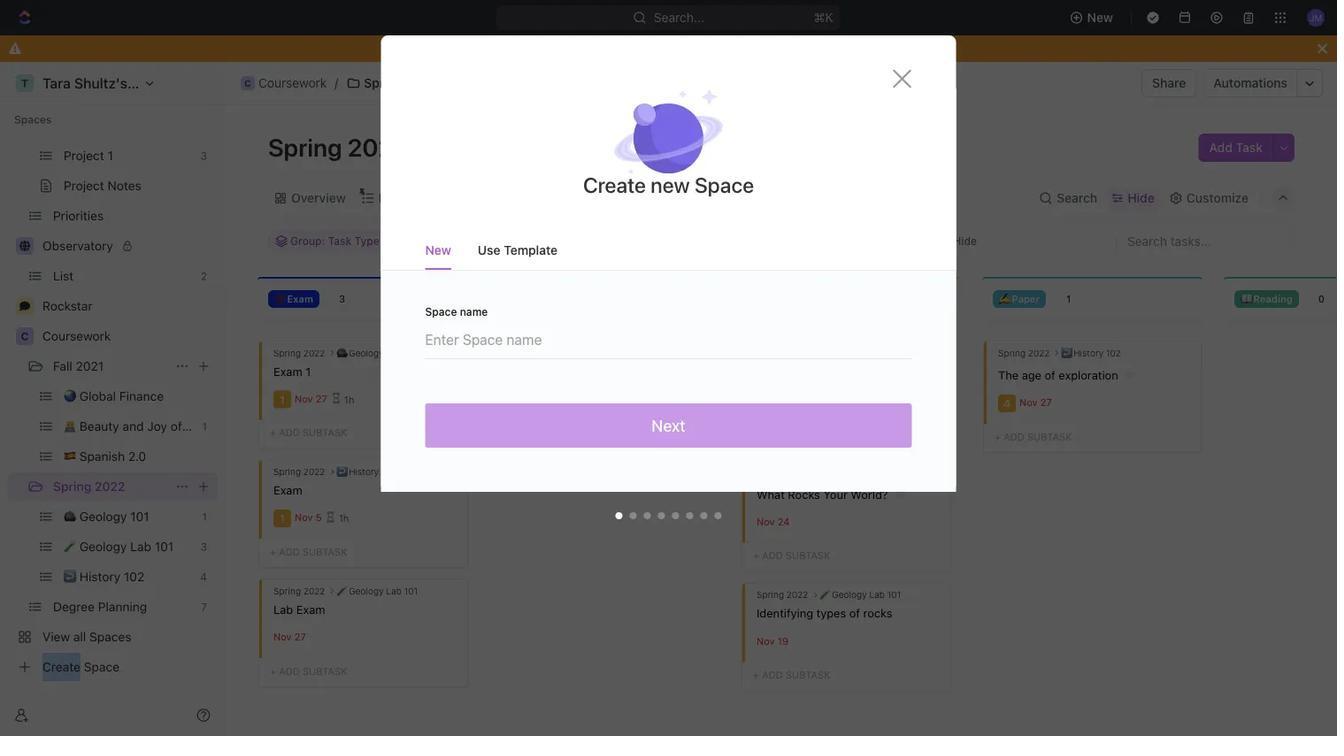 Task type: locate. For each thing, give the bounding box(es) containing it.
0 horizontal spatial ↩️
[[337, 467, 346, 477]]

1 vertical spatial 102
[[381, 467, 396, 477]]

space name
[[425, 305, 488, 318]]

🧪  geology lab 101 for types
[[820, 590, 901, 600]]

+ for lab exam
[[270, 665, 276, 677]]

🧪  geology lab 101 for exam
[[337, 586, 418, 596]]

board link
[[691, 186, 729, 211]]

1 vertical spatial history
[[349, 467, 379, 477]]

+ down lab exam
[[270, 665, 276, 677]]

calendar link
[[606, 186, 662, 211]]

2 horizontal spatial hide
[[1128, 191, 1155, 205]]

new
[[1088, 10, 1114, 25], [425, 243, 451, 258]]

subtask for exam
[[303, 546, 347, 557]]

1 vertical spatial spring 2022 link
[[53, 473, 168, 501]]

new button
[[1063, 4, 1124, 32]]

0 horizontal spatial 🧪
[[337, 586, 346, 596]]

space
[[695, 173, 754, 197], [425, 305, 457, 318]]

1 horizontal spatial 🧪
[[820, 590, 830, 600]]

0 vertical spatial ↩️ history 102
[[1062, 347, 1121, 358]]

+ add subtask down lab exam
[[270, 665, 347, 677]]

add
[[1210, 140, 1233, 155], [279, 427, 300, 438], [1004, 431, 1025, 442], [279, 546, 300, 557], [762, 550, 783, 561], [279, 665, 300, 677], [762, 669, 783, 681]]

0 horizontal spatial new
[[425, 243, 451, 258]]

3
[[339, 293, 345, 304]]

0 horizontal spatial c
[[21, 330, 29, 343]]

+ add subtask up lab exam
[[270, 546, 347, 557]]

fall 2021 link
[[53, 352, 168, 381]]

0 vertical spatial of
[[1045, 368, 1056, 382]]

↩️ history 102 for 4
[[1062, 347, 1121, 358]]

1 vertical spatial of
[[850, 607, 860, 620]]

coursework, , element inside 'sidebar' navigation
[[16, 328, 34, 345]]

hide
[[804, 41, 832, 56], [1128, 191, 1155, 205], [954, 235, 977, 247]]

+ for exam 1
[[270, 427, 276, 438]]

0 vertical spatial 102
[[1106, 347, 1121, 358]]

↩️ history 102
[[1062, 347, 1121, 358], [337, 467, 396, 477]]

coursework left /
[[258, 76, 327, 90]]

+ add subtask for identifying types of rocks
[[753, 669, 831, 681]]

Enter Space na﻿me text field
[[425, 317, 912, 358]]

1 vertical spatial coursework
[[42, 329, 111, 343]]

2 horizontal spatial lab
[[870, 590, 885, 600]]

tree
[[7, 0, 218, 682]]

0 horizontal spatial hide
[[804, 41, 832, 56]]

0 horizontal spatial space
[[425, 305, 457, 318]]

add left task
[[1210, 140, 1233, 155]]

0 horizontal spatial ↩️ history 102
[[337, 467, 396, 477]]

1 horizontal spatial of
[[1045, 368, 1056, 382]]

1 horizontal spatial coursework
[[258, 76, 327, 90]]

1
[[1067, 293, 1071, 304], [306, 364, 311, 378], [280, 393, 285, 406], [280, 512, 285, 525]]

0 horizontal spatial 🧪  geology lab 101
[[337, 586, 418, 596]]

0 vertical spatial spring 2022 link
[[342, 73, 441, 94]]

reading
[[1254, 293, 1293, 304]]

add down 4
[[1004, 431, 1025, 442]]

🧪  geology lab 101
[[337, 586, 418, 596], [820, 590, 901, 600]]

1 vertical spatial space
[[425, 305, 457, 318]]

template
[[504, 243, 558, 258]]

name
[[460, 305, 488, 318]]

1 horizontal spatial hide
[[954, 235, 977, 247]]

tree containing projects
[[7, 0, 218, 682]]

↩️
[[1062, 347, 1071, 358], [337, 467, 346, 477]]

add down identifying
[[762, 669, 783, 681]]

spring 2022 link
[[342, 73, 441, 94], [53, 473, 168, 501]]

share button
[[1142, 69, 1197, 97]]

paper
[[1012, 293, 1040, 304]]

space right the new on the top of the page
[[695, 173, 754, 197]]

⌘k
[[814, 10, 834, 25]]

📖
[[1241, 293, 1251, 304]]

↩️ for 1
[[337, 467, 346, 477]]

1 vertical spatial c
[[21, 330, 29, 343]]

geology for types
[[832, 590, 867, 600]]

customize
[[1187, 191, 1249, 205]]

1 horizontal spatial new
[[1088, 10, 1114, 25]]

0 vertical spatial new
[[1088, 10, 1114, 25]]

search...
[[654, 10, 705, 25]]

coursework up fall 2021
[[42, 329, 111, 343]]

2 vertical spatial hide
[[954, 235, 977, 247]]

overview link
[[288, 186, 346, 211]]

1 horizontal spatial ↩️
[[1062, 347, 1071, 358]]

new
[[651, 173, 690, 197]]

102 for 1
[[381, 467, 396, 477]]

1 horizontal spatial 🧪  geology lab 101
[[820, 590, 901, 600]]

💯
[[274, 293, 285, 304]]

history for 1
[[349, 467, 379, 477]]

history
[[1074, 347, 1104, 358], [349, 467, 379, 477]]

0 horizontal spatial of
[[850, 607, 860, 620]]

share
[[1153, 76, 1187, 90]]

calendar
[[609, 191, 662, 205]]

tree inside 'sidebar' navigation
[[7, 0, 218, 682]]

1 horizontal spatial lab
[[386, 586, 402, 596]]

subtask down exam 1
[[303, 427, 347, 438]]

new inside dialog
[[425, 243, 451, 258]]

spring 2022 inside 'sidebar' navigation
[[53, 479, 125, 494]]

of for types
[[850, 607, 860, 620]]

2 horizontal spatial 101
[[888, 590, 901, 600]]

1 vertical spatial ↩️ history 102
[[337, 467, 396, 477]]

coursework link
[[42, 322, 214, 351]]

↩️ for 4
[[1062, 347, 1071, 358]]

1 vertical spatial ↩️
[[337, 467, 346, 477]]

0 horizontal spatial coursework, , element
[[16, 328, 34, 345]]

+ add subtask for exam 1
[[270, 427, 347, 438]]

2022
[[406, 76, 436, 90], [347, 132, 408, 162], [303, 347, 325, 358], [1028, 347, 1050, 358], [303, 467, 325, 477], [95, 479, 125, 494], [303, 586, 325, 596], [787, 590, 808, 600]]

1 horizontal spatial ↩️ history 102
[[1062, 347, 1121, 358]]

+ down identifying
[[753, 669, 759, 681]]

1 horizontal spatial spring 2022 link
[[342, 73, 441, 94]]

of right "age"
[[1045, 368, 1056, 382]]

1 vertical spatial new
[[425, 243, 451, 258]]

of
[[1045, 368, 1056, 382], [850, 607, 860, 620]]

1 horizontal spatial 101
[[404, 586, 418, 596]]

101
[[386, 347, 400, 358], [404, 586, 418, 596], [888, 590, 901, 600]]

1 vertical spatial hide
[[1128, 191, 1155, 205]]

+
[[270, 427, 276, 438], [995, 431, 1001, 442], [270, 546, 276, 557], [753, 550, 759, 561], [270, 665, 276, 677], [753, 669, 759, 681]]

1 horizontal spatial space
[[695, 173, 754, 197]]

+ add subtask down exam 1
[[270, 427, 347, 438]]

+ up lab exam
[[270, 546, 276, 557]]

subtask for identifying types of rocks
[[786, 669, 831, 681]]

+ add subtask down identifying
[[753, 669, 831, 681]]

of for age
[[1045, 368, 1056, 382]]

1 vertical spatial coursework, , element
[[16, 328, 34, 345]]

use
[[478, 243, 501, 258]]

0 horizontal spatial 102
[[381, 467, 396, 477]]

create new space
[[583, 173, 754, 197]]

0 horizontal spatial 101
[[386, 347, 400, 358]]

1 horizontal spatial 102
[[1106, 347, 1121, 358]]

of left rocks
[[850, 607, 860, 620]]

subtask down identifying types of rocks
[[786, 669, 831, 681]]

subtask up lab exam
[[303, 546, 347, 557]]

globe image
[[19, 241, 30, 251]]

+ add subtask up identifying
[[753, 550, 831, 561]]

lab for lab exam
[[386, 586, 402, 596]]

space left name
[[425, 305, 457, 318]]

geology
[[349, 347, 384, 358], [349, 586, 384, 596], [832, 590, 867, 600]]

0 horizontal spatial coursework
[[42, 329, 111, 343]]

lab
[[386, 586, 402, 596], [870, 590, 885, 600], [274, 603, 293, 616]]

exploration
[[1059, 368, 1119, 382]]

identifying
[[757, 607, 814, 620]]

4
[[1004, 397, 1011, 410]]

exam 1
[[274, 364, 311, 378]]

hide button
[[946, 231, 984, 252]]

hide button
[[1107, 186, 1160, 211]]

add task button
[[1199, 134, 1274, 162]]

+ down exam 1
[[270, 427, 276, 438]]

1 horizontal spatial history
[[1074, 347, 1104, 358]]

spring 2022
[[364, 76, 436, 90], [268, 132, 414, 162], [274, 347, 325, 358], [998, 347, 1050, 358], [274, 467, 325, 477], [53, 479, 125, 494], [274, 586, 325, 596], [757, 590, 808, 600]]

1 horizontal spatial c
[[245, 78, 251, 88]]

you
[[501, 41, 522, 56]]

exam
[[287, 293, 313, 304], [274, 364, 303, 378], [274, 483, 303, 497], [296, 603, 325, 616]]

what rocks your world?
[[757, 487, 888, 501]]

subtask down lab exam
[[303, 665, 347, 677]]

your
[[824, 487, 848, 501]]

spring inside 'sidebar' navigation
[[53, 479, 91, 494]]

create
[[583, 173, 646, 197]]

sidebar navigation
[[0, 0, 226, 736]]

102
[[1106, 347, 1121, 358], [381, 467, 396, 477]]

enable
[[756, 41, 796, 56]]

identifying types of rocks
[[757, 607, 893, 620]]

search
[[1057, 191, 1098, 205]]

c inside 'sidebar' navigation
[[21, 330, 29, 343]]

to
[[557, 41, 569, 56]]

lab for identifying types of rocks
[[870, 590, 885, 600]]

0 vertical spatial coursework
[[258, 76, 327, 90]]

Search tasks... text field
[[1117, 228, 1294, 254]]

spring
[[364, 76, 402, 90], [268, 132, 342, 162], [274, 347, 301, 358], [998, 347, 1026, 358], [274, 467, 301, 477], [53, 479, 91, 494], [274, 586, 301, 596], [757, 590, 784, 600]]

0 vertical spatial c
[[245, 78, 251, 88]]

0 horizontal spatial history
[[349, 467, 379, 477]]

coursework
[[258, 76, 327, 90], [42, 329, 111, 343]]

add up lab exam
[[279, 546, 300, 557]]

0 vertical spatial ↩️
[[1062, 347, 1071, 358]]

+ add subtask
[[270, 427, 347, 438], [995, 431, 1072, 442], [270, 546, 347, 557], [753, 550, 831, 561], [270, 665, 347, 677], [753, 669, 831, 681]]

🧪
[[337, 586, 346, 596], [820, 590, 830, 600]]

subtask
[[303, 427, 347, 438], [1028, 431, 1072, 442], [303, 546, 347, 557], [786, 550, 831, 561], [303, 665, 347, 677], [786, 669, 831, 681]]

✍️  paper
[[999, 293, 1040, 304]]

coursework, , element
[[241, 76, 255, 90], [16, 328, 34, 345]]

0 vertical spatial history
[[1074, 347, 1104, 358]]

1 horizontal spatial coursework, , element
[[241, 76, 255, 90]]

c inside 'c coursework /'
[[245, 78, 251, 88]]

rocks
[[788, 487, 820, 501]]

+ down the
[[995, 431, 1001, 442]]

rocks
[[864, 607, 893, 620]]

/
[[335, 76, 338, 90]]



Task type: vqa. For each thing, say whether or not it's contained in the screenshot.
Workspace to the bottom
no



Task type: describe. For each thing, give the bounding box(es) containing it.
fall
[[53, 359, 72, 374]]

history for 4
[[1074, 347, 1104, 358]]

use template
[[478, 243, 558, 258]]

2021
[[76, 359, 104, 374]]

observatory link
[[42, 232, 214, 260]]

create new space dialog
[[381, 35, 956, 536]]

🪨 geology 101
[[337, 347, 400, 358]]

↩️ history 102 for 1
[[337, 467, 396, 477]]

list
[[379, 191, 400, 205]]

the
[[998, 368, 1019, 382]]

subtask down the age of exploration
[[1028, 431, 1072, 442]]

subtask for lab exam
[[303, 665, 347, 677]]

📖  reading
[[1241, 293, 1293, 304]]

types
[[817, 607, 846, 620]]

c coursework /
[[245, 76, 338, 90]]

0 vertical spatial hide
[[804, 41, 832, 56]]

add down lab exam
[[279, 665, 300, 677]]

0
[[1319, 293, 1325, 304]]

customize button
[[1164, 186, 1254, 211]]

enable
[[572, 41, 611, 56]]

101 for lab exam
[[404, 586, 418, 596]]

world?
[[851, 487, 888, 501]]

projects
[[53, 88, 100, 103]]

geology for 1
[[349, 347, 384, 358]]

+ for identifying types of rocks
[[753, 669, 759, 681]]

0 vertical spatial coursework, , element
[[241, 76, 255, 90]]

lab exam
[[274, 603, 325, 616]]

+ add subtask down 4
[[995, 431, 1072, 442]]

the age of exploration
[[998, 368, 1119, 382]]

+ for exam
[[270, 546, 276, 557]]

🪨
[[337, 347, 346, 358]]

🧪 for exam
[[337, 586, 346, 596]]

list link
[[375, 186, 400, 211]]

board
[[695, 191, 729, 205]]

fall 2021
[[53, 359, 104, 374]]

add down exam 1
[[279, 427, 300, 438]]

💯 exam
[[274, 293, 313, 304]]

observatory
[[42, 239, 113, 253]]

want
[[525, 41, 553, 56]]

+ down what
[[753, 550, 759, 561]]

do
[[481, 41, 497, 56]]

what
[[757, 487, 785, 501]]

✍️
[[999, 293, 1010, 304]]

age
[[1022, 368, 1042, 382]]

102 for 4
[[1106, 347, 1121, 358]]

+ add subtask for exam
[[270, 546, 347, 557]]

c for c
[[21, 330, 29, 343]]

browser
[[614, 41, 662, 56]]

subtask for exam 1
[[303, 427, 347, 438]]

new inside button
[[1088, 10, 1114, 25]]

+ add subtask for lab exam
[[270, 665, 347, 677]]

2022 inside 'sidebar' navigation
[[95, 479, 125, 494]]

next button
[[425, 404, 912, 448]]

0 horizontal spatial lab
[[274, 603, 293, 616]]

add task
[[1210, 140, 1263, 155]]

next
[[652, 416, 686, 435]]

automations button
[[1205, 70, 1297, 96]]

notifications?
[[665, 41, 744, 56]]

🧪 for types
[[820, 590, 830, 600]]

coursework inside coursework link
[[42, 329, 111, 343]]

c for c coursework /
[[245, 78, 251, 88]]

hide inside button
[[954, 235, 977, 247]]

add inside button
[[1210, 140, 1233, 155]]

automations
[[1214, 76, 1288, 90]]

this
[[835, 41, 856, 56]]

spaces
[[14, 113, 52, 126]]

task
[[1236, 140, 1263, 155]]

subtask up identifying types of rocks
[[786, 550, 831, 561]]

101 for identifying types of rocks
[[888, 590, 901, 600]]

geology for exam
[[349, 586, 384, 596]]

search button
[[1034, 186, 1103, 211]]

0 vertical spatial space
[[695, 173, 754, 197]]

do you want to enable browser notifications? enable hide this
[[481, 41, 856, 56]]

projects link
[[53, 81, 168, 110]]

add up identifying
[[762, 550, 783, 561]]

overview
[[291, 191, 346, 205]]

0 horizontal spatial spring 2022 link
[[53, 473, 168, 501]]

hide inside dropdown button
[[1128, 191, 1155, 205]]



